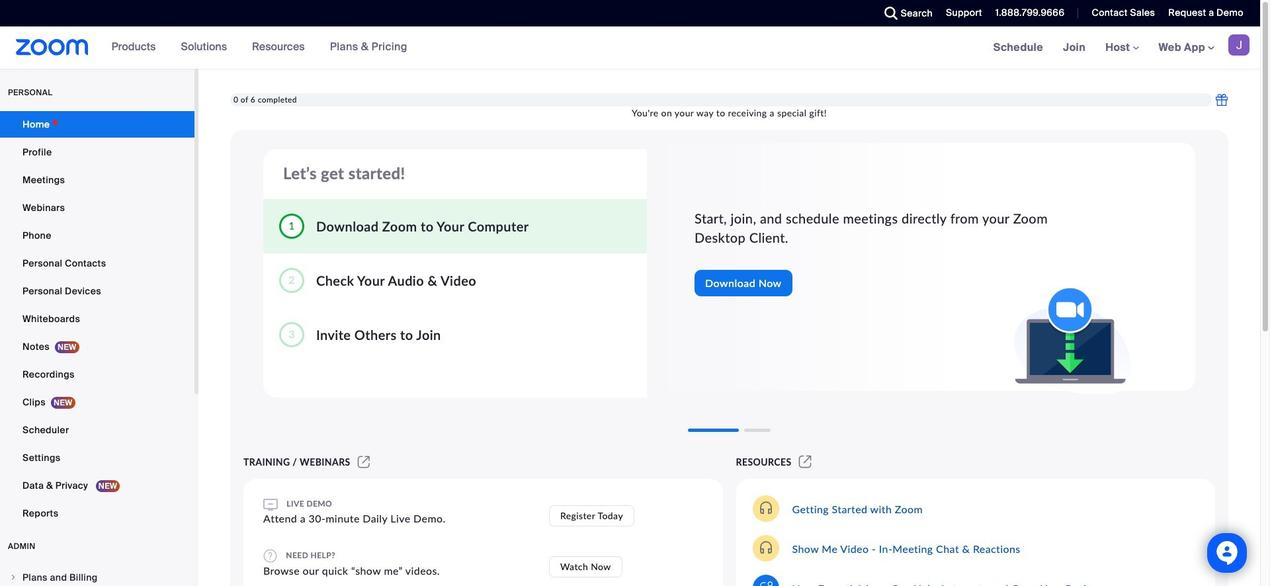 Task type: describe. For each thing, give the bounding box(es) containing it.
2 window new image from the left
[[797, 457, 814, 468]]

product information navigation
[[102, 26, 418, 69]]

zoom logo image
[[16, 39, 88, 56]]

1 window new image from the left
[[356, 457, 372, 468]]



Task type: vqa. For each thing, say whether or not it's contained in the screenshot.
"application"
no



Task type: locate. For each thing, give the bounding box(es) containing it.
window new image
[[356, 457, 372, 468], [797, 457, 814, 468]]

profile picture image
[[1229, 34, 1250, 56]]

right image
[[9, 574, 17, 582]]

meetings navigation
[[984, 26, 1261, 69]]

banner
[[0, 26, 1261, 69]]

1 horizontal spatial window new image
[[797, 457, 814, 468]]

menu item
[[0, 565, 195, 586]]

0 horizontal spatial window new image
[[356, 457, 372, 468]]

personal menu menu
[[0, 111, 195, 528]]



